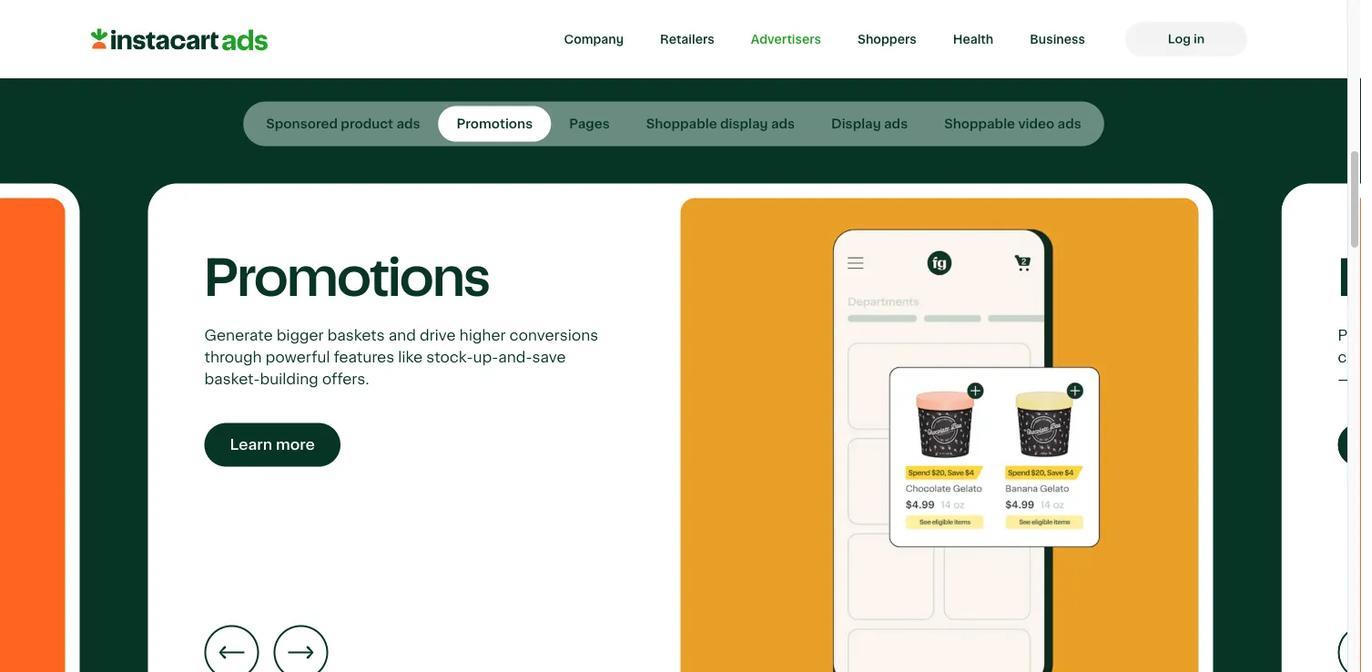 Task type: describe. For each thing, give the bounding box(es) containing it.
basket-
[[204, 372, 260, 388]]

retailers
[[660, 33, 715, 45]]

shoppers button
[[840, 22, 935, 56]]

video
[[1019, 118, 1055, 131]]

features
[[334, 350, 394, 366]]

like
[[398, 350, 423, 366]]

business
[[1030, 33, 1085, 45]]

learn
[[230, 437, 272, 453]]

ads for sponsored product ads
[[396, 118, 420, 131]]

baskets
[[327, 328, 385, 344]]

display ads
[[831, 118, 908, 131]]

product
[[341, 118, 393, 131]]

slide 1 of 6 group
[[0, 184, 80, 672]]

promotions inside slide 2 of 6 group
[[204, 254, 490, 306]]

shoppers
[[858, 33, 917, 45]]

ads for shoppable video ads
[[1058, 118, 1082, 131]]

pages button
[[551, 107, 628, 142]]

save
[[532, 350, 566, 366]]

offers.
[[322, 372, 369, 388]]

business button
[[1012, 22, 1104, 56]]

shoppable display ads button
[[628, 107, 813, 142]]

ads for shoppable display ads
[[771, 118, 795, 131]]

pages
[[569, 118, 610, 131]]

learn more button
[[204, 405, 617, 467]]

3 ads from the left
[[884, 118, 908, 131]]

conversions
[[510, 328, 599, 344]]

log in link
[[1126, 22, 1248, 56]]

more
[[276, 437, 315, 453]]

display
[[831, 118, 881, 131]]

learn more
[[230, 437, 315, 453]]

browse our suite of products
[[374, 15, 974, 59]]

bigger
[[277, 328, 324, 344]]

browse
[[374, 15, 531, 59]]



Task type: vqa. For each thing, say whether or not it's contained in the screenshot.
the left Shoppable
yes



Task type: locate. For each thing, give the bounding box(es) containing it.
1 horizontal spatial shoppable
[[944, 118, 1015, 131]]

shoppable video ads button
[[926, 107, 1100, 142]]

advertisers button
[[733, 22, 840, 56]]

and-
[[498, 350, 532, 366]]

promotions button
[[438, 107, 551, 142]]

display ads button
[[813, 107, 926, 142]]

and
[[389, 328, 416, 344]]

2 shoppable from the left
[[944, 118, 1015, 131]]

generate bigger baskets and drive higher conversions through powerful features like stock-up-and-save basket-building offers.
[[204, 328, 599, 388]]

display
[[720, 118, 768, 131]]

1 ads from the left
[[396, 118, 420, 131]]

pag
[[1338, 328, 1361, 388]]

generate
[[204, 328, 273, 344]]

drive
[[420, 328, 456, 344]]

suite
[[619, 15, 721, 59]]

sponsored product ads button
[[248, 107, 438, 142]]

shoppable for shoppable video ads
[[944, 118, 1015, 131]]

slide 3 of 6 group
[[1282, 184, 1361, 672]]

of
[[730, 15, 773, 59]]

health button
[[935, 22, 1012, 56]]

slide 2 of 6 group
[[148, 184, 1213, 672]]

promotions inside button
[[457, 118, 533, 131]]

log in
[[1168, 33, 1205, 45]]

2 ads from the left
[[771, 118, 795, 131]]

shoppable display ads
[[646, 118, 795, 131]]

our
[[540, 15, 610, 59]]

powerful
[[266, 350, 330, 366]]

through
[[204, 350, 262, 366]]

0 vertical spatial promotions
[[457, 118, 533, 131]]

up-
[[473, 350, 498, 366]]

products
[[782, 15, 974, 59]]

sponsored product ads
[[266, 118, 420, 131]]

log
[[1168, 33, 1191, 45]]

4 ads from the left
[[1058, 118, 1082, 131]]

shoppable for shoppable display ads
[[646, 118, 717, 131]]

1 vertical spatial promotions
[[204, 254, 490, 306]]

higher
[[460, 328, 506, 344]]

0 horizontal spatial shoppable
[[646, 118, 717, 131]]

building
[[260, 372, 318, 388]]

shoppable left video
[[944, 118, 1015, 131]]

shoppable
[[646, 118, 717, 131], [944, 118, 1015, 131]]

shoppable video ads
[[944, 118, 1082, 131]]

in
[[1194, 33, 1205, 45]]

advertisers
[[751, 33, 821, 45]]

shoppable left display
[[646, 118, 717, 131]]

1 shoppable from the left
[[646, 118, 717, 131]]

retailers button
[[642, 22, 733, 56]]

promotions
[[457, 118, 533, 131], [204, 254, 490, 306]]

sponsored
[[266, 118, 338, 131]]

company
[[564, 33, 624, 45]]

health
[[953, 33, 994, 45]]

stock-
[[426, 350, 473, 366]]

company button
[[546, 22, 642, 56]]

ads
[[396, 118, 420, 131], [771, 118, 795, 131], [884, 118, 908, 131], [1058, 118, 1082, 131]]



